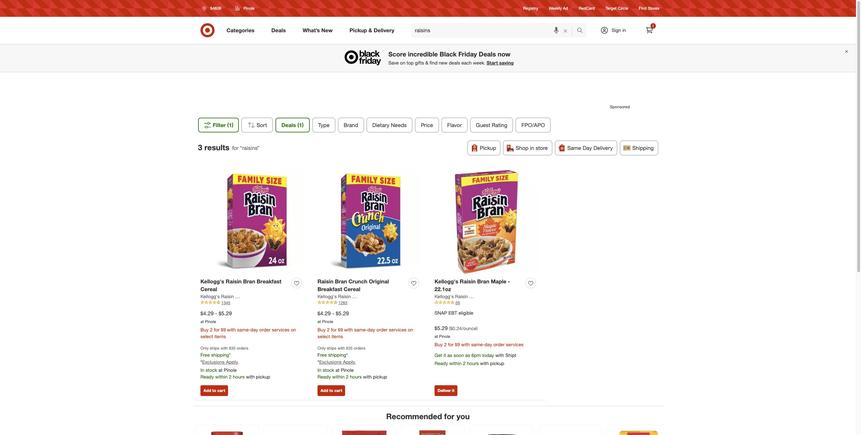 Task type: locate. For each thing, give the bounding box(es) containing it.
1 horizontal spatial $9
[[338, 327, 343, 333]]

$35 for breakfast
[[346, 346, 353, 351]]

add to cart button for cereal
[[201, 386, 228, 397]]

/ounce
[[462, 326, 477, 332]]

0 horizontal spatial to
[[212, 388, 216, 393]]

kellogg's raisin bran
[[201, 294, 245, 300], [318, 294, 362, 300], [435, 294, 479, 300]]

$9 down 1345 at the left bottom of page
[[221, 327, 226, 333]]

1
[[653, 24, 654, 28]]

0 horizontal spatial cart
[[217, 388, 225, 393]]

as left the "soon"
[[448, 353, 453, 358]]

bran inside raisin bran crunch original breakfast cereal
[[335, 278, 347, 285]]

- for kellogg's raisin bran breakfast cereal
[[215, 310, 217, 317]]

0 horizontal spatial exclusions
[[202, 359, 225, 365]]

1 horizontal spatial stock
[[323, 367, 334, 373]]

$4.29 - $5.29 at pinole buy 2 for $9 with same-day order services on select items down "1283" link
[[318, 310, 413, 339]]

1 horizontal spatial $4.29 - $5.29 at pinole buy 2 for $9 with same-day order services on select items
[[318, 310, 413, 339]]

what's new
[[303, 27, 333, 34]]

kellogg's up '22.1oz'
[[435, 278, 459, 285]]

1 horizontal spatial kellogg's raisin bran link
[[318, 293, 362, 300]]

registry link
[[524, 6, 539, 11]]

in for shop
[[530, 145, 535, 152]]

stock for breakfast
[[323, 367, 334, 373]]

2 $35 from the left
[[346, 346, 353, 351]]

buy for cereal
[[201, 327, 209, 333]]

0 horizontal spatial add
[[204, 388, 211, 393]]

1 vertical spatial in
[[530, 145, 535, 152]]

ships
[[210, 346, 220, 351], [327, 346, 337, 351]]

pinole inside dropdown button
[[244, 6, 255, 11]]

filter
[[213, 122, 226, 129]]

0 horizontal spatial only
[[201, 346, 209, 351]]

with inside $5.29 ( $0.24 /ounce ) at pinole buy 2 for $9 with same-day order services
[[462, 342, 470, 348]]

within
[[450, 361, 462, 366], [215, 374, 228, 380], [332, 374, 345, 380]]

2 horizontal spatial $5.29
[[435, 325, 448, 332]]

3
[[198, 143, 202, 152]]

2 only ships with $35 orders free shipping * * exclusions apply. in stock at  pinole ready within 2 hours with pickup from the left
[[318, 346, 387, 380]]

bran up 1345 link in the bottom of the page
[[243, 278, 255, 285]]

(
[[449, 326, 451, 332]]

"raisins"
[[240, 145, 260, 151]]

0 horizontal spatial shipping
[[211, 352, 229, 358]]

1 add to cart from the left
[[204, 388, 225, 393]]

1 horizontal spatial orders
[[354, 346, 366, 351]]

delivery right day
[[594, 145, 613, 152]]

1 apply. from the left
[[226, 359, 239, 365]]

2 in from the left
[[318, 367, 322, 373]]

at
[[201, 319, 204, 324], [318, 319, 321, 324], [435, 334, 438, 339], [219, 367, 223, 373], [336, 367, 340, 373]]

1345 link
[[201, 300, 305, 306]]

delivery inside button
[[594, 145, 613, 152]]

1 horizontal spatial services
[[389, 327, 407, 333]]

0 horizontal spatial apply.
[[226, 359, 239, 365]]

shipping button
[[620, 141, 659, 156]]

raisin bran crunch original breakfast cereal image
[[318, 170, 422, 274], [318, 170, 422, 274]]

2 horizontal spatial within
[[450, 361, 462, 366]]

0 horizontal spatial $4.29 - $5.29 at pinole buy 2 for $9 with same-day order services on select items
[[201, 310, 296, 339]]

1 shipping from the left
[[211, 352, 229, 358]]

0 horizontal spatial services
[[272, 327, 290, 333]]

kellogg's down raisin bran crunch original breakfast cereal
[[318, 294, 337, 300]]

kellogg's down the kellogg's raisin bran breakfast cereal
[[201, 294, 220, 300]]

1 $4.29 - $5.29 at pinole buy 2 for $9 with same-day order services on select items from the left
[[201, 310, 296, 339]]

0 horizontal spatial kellogg's raisin bran link
[[201, 293, 245, 300]]

1 horizontal spatial cart
[[335, 388, 342, 393]]

1 only from the left
[[201, 346, 209, 351]]

buy for breakfast
[[318, 327, 326, 333]]

2 exclusions from the left
[[319, 359, 342, 365]]

kellogg's raisin bran link up 59
[[435, 293, 479, 300]]

1 horizontal spatial select
[[318, 334, 330, 339]]

1 horizontal spatial hours
[[350, 374, 362, 380]]

1 free from the left
[[201, 352, 210, 358]]

1 horizontal spatial on
[[400, 60, 406, 66]]

cart for cereal
[[217, 388, 225, 393]]

2 as from the left
[[466, 353, 471, 358]]

1 stock from the left
[[206, 367, 217, 373]]

same- inside $5.29 ( $0.24 /ounce ) at pinole buy 2 for $9 with same-day order services
[[472, 342, 485, 348]]

exclusions apply. link for breakfast
[[319, 359, 356, 365]]

it inside the get it as soon as 6pm today with shipt ready within 2 hours with pickup
[[444, 353, 446, 358]]

0 horizontal spatial $35
[[229, 346, 236, 351]]

2 cereal from the left
[[344, 286, 361, 293]]

bran left maple
[[478, 278, 490, 285]]

1 horizontal spatial shipping
[[328, 352, 346, 358]]

1 horizontal spatial cereal
[[344, 286, 361, 293]]

sun-maid natural california raisins resealable bag -10oz image
[[337, 430, 392, 436], [337, 430, 392, 436]]

1 horizontal spatial $4.29
[[318, 310, 331, 317]]

kellogg's raisin bran up 1345 at the left bottom of page
[[201, 294, 245, 300]]

deals up start
[[479, 50, 496, 58]]

black
[[440, 50, 457, 58]]

1 horizontal spatial -
[[332, 310, 334, 317]]

bran left crunch
[[335, 278, 347, 285]]

in right sign
[[623, 27, 627, 33]]

get it as soon as 6pm today with shipt ready within 2 hours with pickup
[[435, 353, 517, 366]]

free for cereal
[[201, 352, 210, 358]]

0 horizontal spatial within
[[215, 374, 228, 380]]

deals for deals
[[272, 27, 286, 34]]

0 horizontal spatial $4.29
[[201, 310, 214, 317]]

deals
[[272, 27, 286, 34], [479, 50, 496, 58], [282, 122, 296, 129]]

0 horizontal spatial stock
[[206, 367, 217, 373]]

it for get
[[444, 353, 446, 358]]

$5.29 down 1345 at the left bottom of page
[[219, 310, 232, 317]]

day up today
[[485, 342, 493, 348]]

get
[[435, 353, 443, 358]]

0 horizontal spatial only ships with $35 orders free shipping * * exclusions apply. in stock at  pinole ready within 2 hours with pickup
[[201, 346, 270, 380]]

0 vertical spatial breakfast
[[257, 278, 282, 285]]

$4.29 - $5.29 at pinole buy 2 for $9 with same-day order services on select items for crunch
[[318, 310, 413, 339]]

results
[[205, 143, 230, 152]]

pickup for raisin bran crunch original breakfast cereal
[[373, 374, 387, 380]]

order down "1283" link
[[377, 327, 388, 333]]

2 cart from the left
[[335, 388, 342, 393]]

exclusions for breakfast
[[319, 359, 342, 365]]

0 horizontal spatial it
[[444, 353, 446, 358]]

2 items from the left
[[332, 334, 343, 339]]

order inside $5.29 ( $0.24 /ounce ) at pinole buy 2 for $9 with same-day order services
[[494, 342, 505, 348]]

2 free from the left
[[318, 352, 327, 358]]

1 horizontal spatial &
[[426, 60, 429, 66]]

same- down 1345 link in the bottom of the page
[[237, 327, 251, 333]]

0 vertical spatial deals
[[272, 27, 286, 34]]

1 ships from the left
[[210, 346, 220, 351]]

fpo/apo
[[522, 122, 545, 129]]

0 horizontal spatial &
[[369, 27, 372, 34]]

1 add from the left
[[204, 388, 211, 393]]

2 horizontal spatial kellogg's raisin bran
[[435, 294, 479, 300]]

bran inside kellogg's raisin bran maple - 22.1oz
[[478, 278, 490, 285]]

3 kellogg's raisin bran from the left
[[435, 294, 479, 300]]

raisin inside the kellogg's raisin bran breakfast cereal
[[226, 278, 242, 285]]

0 horizontal spatial buy
[[201, 327, 209, 333]]

1 horizontal spatial add to cart button
[[318, 386, 345, 397]]

2 kellogg's raisin bran link from the left
[[318, 293, 362, 300]]

2 $4.29 from the left
[[318, 310, 331, 317]]

2 horizontal spatial same-
[[472, 342, 485, 348]]

1 horizontal spatial within
[[332, 374, 345, 380]]

1 orders from the left
[[237, 346, 249, 351]]

0 horizontal spatial items
[[215, 334, 226, 339]]

1 horizontal spatial in
[[318, 367, 322, 373]]

exclusions apply. link
[[202, 359, 239, 365], [319, 359, 356, 365]]

kellogg's raisin bran link
[[201, 293, 245, 300], [318, 293, 362, 300], [435, 293, 479, 300]]

0 horizontal spatial in
[[201, 367, 204, 373]]

2 horizontal spatial kellogg's raisin bran link
[[435, 293, 479, 300]]

1 items from the left
[[215, 334, 226, 339]]

kellogg's raisin bran for kellogg's raisin bran breakfast cereal
[[201, 294, 245, 300]]

1 horizontal spatial pickup
[[373, 374, 387, 380]]

on for raisin bran crunch original breakfast cereal
[[408, 327, 413, 333]]

same-
[[237, 327, 251, 333], [354, 327, 368, 333], [472, 342, 485, 348]]

1 to from the left
[[212, 388, 216, 393]]

on
[[400, 60, 406, 66], [291, 327, 296, 333], [408, 327, 413, 333]]

0 horizontal spatial day
[[251, 327, 258, 333]]

delivery up score on the left top of the page
[[374, 27, 395, 34]]

shop in store button
[[504, 141, 553, 156]]

0 horizontal spatial breakfast
[[257, 278, 282, 285]]

only ships with $35 orders free shipping * * exclusions apply. in stock at  pinole ready within 2 hours with pickup for cereal
[[201, 346, 270, 380]]

within for raisin bran crunch original breakfast cereal
[[332, 374, 345, 380]]

same- up 6pm
[[472, 342, 485, 348]]

ebt
[[449, 310, 458, 316]]

0 horizontal spatial as
[[448, 353, 453, 358]]

2 ships from the left
[[327, 346, 337, 351]]

1 cereal from the left
[[201, 286, 217, 293]]

1 horizontal spatial items
[[332, 334, 343, 339]]

0 vertical spatial &
[[369, 27, 372, 34]]

stock
[[206, 367, 217, 373], [323, 367, 334, 373]]

0 horizontal spatial ready
[[201, 374, 214, 380]]

2 $4.29 - $5.29 at pinole buy 2 for $9 with same-day order services on select items from the left
[[318, 310, 413, 339]]

1 vertical spatial delivery
[[594, 145, 613, 152]]

what's new link
[[297, 23, 341, 38]]

organic thompson raisins - 12oz - good & gather™ image
[[543, 430, 598, 436], [543, 430, 598, 436]]

deals left what's
[[272, 27, 286, 34]]

apply. for breakfast
[[343, 359, 356, 365]]

order for kellogg's raisin bran breakfast cereal
[[260, 327, 271, 333]]

raisin inside kellogg's raisin bran maple - 22.1oz
[[460, 278, 476, 285]]

california raisins - 20oz - good & gather™ image
[[474, 430, 529, 436], [474, 430, 529, 436]]

1 horizontal spatial order
[[377, 327, 388, 333]]

2 add to cart button from the left
[[318, 386, 345, 397]]

2 horizontal spatial pickup
[[490, 361, 505, 366]]

it right deliver
[[452, 388, 455, 393]]

ready for raisin bran crunch original breakfast cereal
[[318, 374, 331, 380]]

same day delivery button
[[555, 141, 618, 156]]

add to cart
[[204, 388, 225, 393], [321, 388, 342, 393]]

(1) left type button
[[298, 122, 304, 129]]

1 horizontal spatial add to cart
[[321, 388, 342, 393]]

1 kellogg's raisin bran link from the left
[[201, 293, 245, 300]]

0 horizontal spatial on
[[291, 327, 296, 333]]

2 orders from the left
[[354, 346, 366, 351]]

registry
[[524, 6, 539, 11]]

breakfast inside raisin bran crunch original breakfast cereal
[[318, 286, 342, 293]]

1 add to cart button from the left
[[201, 386, 228, 397]]

2 select from the left
[[318, 334, 330, 339]]

0 horizontal spatial same-
[[237, 327, 251, 333]]

0 horizontal spatial cereal
[[201, 286, 217, 293]]

(1) inside "button"
[[227, 122, 234, 129]]

2 shipping from the left
[[328, 352, 346, 358]]

0 vertical spatial pickup
[[350, 27, 367, 34]]

2 apply. from the left
[[343, 359, 356, 365]]

1 exclusions apply. link from the left
[[202, 359, 239, 365]]

deals right sort in the top of the page
[[282, 122, 296, 129]]

2 horizontal spatial $9
[[455, 342, 460, 348]]

kellogg's raisin bran up 1283
[[318, 294, 362, 300]]

in for kellogg's raisin bran breakfast cereal
[[201, 367, 204, 373]]

3 kellogg's raisin bran link from the left
[[435, 293, 479, 300]]

1 (1) from the left
[[227, 122, 234, 129]]

add to cart for breakfast
[[321, 388, 342, 393]]

kellogg's raisin bran breakfast cereal image
[[201, 170, 305, 274], [201, 170, 305, 274]]

2 horizontal spatial hours
[[467, 361, 479, 366]]

2 horizontal spatial day
[[485, 342, 493, 348]]

2 horizontal spatial ready
[[435, 361, 448, 366]]

order
[[260, 327, 271, 333], [377, 327, 388, 333], [494, 342, 505, 348]]

kellogg's inside the kellogg's raisin bran breakfast cereal
[[201, 278, 224, 285]]

1 horizontal spatial exclusions
[[319, 359, 342, 365]]

pickup right new
[[350, 27, 367, 34]]

shop in store
[[516, 145, 548, 152]]

sort button
[[242, 118, 273, 133]]

1 horizontal spatial in
[[623, 27, 627, 33]]

shop
[[516, 145, 529, 152]]

crunch
[[349, 278, 368, 285]]

*
[[229, 352, 231, 358], [346, 352, 348, 358], [201, 359, 202, 365], [318, 359, 319, 365]]

in left 'store'
[[530, 145, 535, 152]]

$9 down 1283
[[338, 327, 343, 333]]

flavor
[[448, 122, 462, 129]]

2 to from the left
[[330, 388, 333, 393]]

1 only ships with $35 orders free shipping * * exclusions apply. in stock at  pinole ready within 2 hours with pickup from the left
[[201, 346, 270, 380]]

bran down raisin bran crunch original breakfast cereal
[[352, 294, 362, 300]]

in
[[201, 367, 204, 373], [318, 367, 322, 373]]

it inside button
[[452, 388, 455, 393]]

free
[[201, 352, 210, 358], [318, 352, 327, 358]]

$5.29 left (
[[435, 325, 448, 332]]

ready inside the get it as soon as 6pm today with shipt ready within 2 hours with pickup
[[435, 361, 448, 366]]

delivery for pickup & delivery
[[374, 27, 395, 34]]

day for kellogg's raisin bran breakfast cereal
[[251, 327, 258, 333]]

1 horizontal spatial it
[[452, 388, 455, 393]]

sun-maid california sun-dried raisins canister – 20oz image
[[199, 430, 255, 436], [199, 430, 255, 436]]

day down "1283" link
[[368, 327, 375, 333]]

0 horizontal spatial pickup
[[256, 374, 270, 380]]

0 horizontal spatial kellogg's raisin bran
[[201, 294, 245, 300]]

sun-maid california golden raisins box - 12oz image
[[611, 430, 667, 436], [611, 430, 667, 436]]

1 horizontal spatial apply.
[[343, 359, 356, 365]]

0 vertical spatial delivery
[[374, 27, 395, 34]]

it right get
[[444, 353, 446, 358]]

What can we help you find? suggestions appear below search field
[[411, 23, 579, 38]]

1 $35 from the left
[[229, 346, 236, 351]]

22.1oz
[[435, 286, 451, 293]]

it for deliver
[[452, 388, 455, 393]]

1 horizontal spatial exclusions apply. link
[[319, 359, 356, 365]]

0 horizontal spatial add to cart button
[[201, 386, 228, 397]]

breakfast
[[257, 278, 282, 285], [318, 286, 342, 293]]

cart for breakfast
[[335, 388, 342, 393]]

only ships with $35 orders free shipping * * exclusions apply. in stock at  pinole ready within 2 hours with pickup
[[201, 346, 270, 380], [318, 346, 387, 380]]

day down 1345 link in the bottom of the page
[[251, 327, 258, 333]]

fpo/apo button
[[516, 118, 551, 133]]

sun-maid california sun-dried raisins - .05oz / 12ct image
[[405, 430, 461, 436], [405, 430, 461, 436]]

exclusions
[[202, 359, 225, 365], [319, 359, 342, 365]]

ships for cereal
[[210, 346, 220, 351]]

(1) right 'filter'
[[227, 122, 234, 129]]

raisin for kellogg's raisin bran link associated with kellogg's raisin bran breakfast cereal
[[221, 294, 234, 300]]

sign in
[[612, 27, 627, 33]]

0 horizontal spatial add to cart
[[204, 388, 225, 393]]

2 horizontal spatial order
[[494, 342, 505, 348]]

1 select from the left
[[201, 334, 213, 339]]

kellogg's down '22.1oz'
[[435, 294, 454, 300]]

pickup inside 'button'
[[480, 145, 497, 152]]

kellogg's raisin bran link for raisin bran crunch original breakfast cereal
[[318, 293, 362, 300]]

$9 up the "soon"
[[455, 342, 460, 348]]

same- down "1283" link
[[354, 327, 368, 333]]

0 horizontal spatial -
[[215, 310, 217, 317]]

1 horizontal spatial ships
[[327, 346, 337, 351]]

pickup down guest rating button
[[480, 145, 497, 152]]

add for raisin bran crunch original breakfast cereal
[[321, 388, 328, 393]]

1 horizontal spatial delivery
[[594, 145, 613, 152]]

kellogg's raisin bran link for kellogg's raisin bran maple - 22.1oz
[[435, 293, 479, 300]]

$5.29
[[219, 310, 232, 317], [336, 310, 349, 317], [435, 325, 448, 332]]

order down 1345 link in the bottom of the page
[[260, 327, 271, 333]]

2 add to cart from the left
[[321, 388, 342, 393]]

1 horizontal spatial pickup
[[480, 145, 497, 152]]

2 add from the left
[[321, 388, 328, 393]]

1 kellogg's raisin bran from the left
[[201, 294, 245, 300]]

raisin for kellogg's raisin bran maple - 22.1oz link
[[460, 278, 476, 285]]

59 link
[[435, 300, 539, 306]]

0 horizontal spatial order
[[260, 327, 271, 333]]

$4.29 - $5.29 at pinole buy 2 for $9 with same-day order services on select items down 1345 link in the bottom of the page
[[201, 310, 296, 339]]

2 (1) from the left
[[298, 122, 304, 129]]

deals for deals (1)
[[282, 122, 296, 129]]

0 horizontal spatial pickup
[[350, 27, 367, 34]]

pickup button
[[468, 141, 501, 156]]

1 cart from the left
[[217, 388, 225, 393]]

2 only from the left
[[318, 346, 326, 351]]

1 horizontal spatial to
[[330, 388, 333, 393]]

type button
[[313, 118, 335, 133]]

94806 button
[[198, 2, 229, 14]]

pinole inside $5.29 ( $0.24 /ounce ) at pinole buy 2 for $9 with same-day order services
[[439, 334, 451, 339]]

hours for kellogg's raisin bran breakfast cereal
[[233, 374, 245, 380]]

1 $4.29 from the left
[[201, 310, 214, 317]]

kellogg's raisin bran maple - 22.1oz image
[[435, 170, 539, 274], [435, 170, 539, 274]]

1 horizontal spatial $5.29
[[336, 310, 349, 317]]

0 horizontal spatial hours
[[233, 374, 245, 380]]

order up today
[[494, 342, 505, 348]]

in inside button
[[530, 145, 535, 152]]

0 horizontal spatial in
[[530, 145, 535, 152]]

kellogg's up 1345 at the left bottom of page
[[201, 278, 224, 285]]

0 horizontal spatial select
[[201, 334, 213, 339]]

gifts
[[415, 60, 424, 66]]

2 vertical spatial deals
[[282, 122, 296, 129]]

in for sign
[[623, 27, 627, 33]]

today
[[483, 353, 494, 358]]

0 horizontal spatial orders
[[237, 346, 249, 351]]

pickup inside the get it as soon as 6pm today with shipt ready within 2 hours with pickup
[[490, 361, 505, 366]]

2 stock from the left
[[323, 367, 334, 373]]

buy inside $5.29 ( $0.24 /ounce ) at pinole buy 2 for $9 with same-day order services
[[435, 342, 443, 348]]

snap
[[435, 310, 447, 316]]

0 horizontal spatial $9
[[221, 327, 226, 333]]

pickup for pickup & delivery
[[350, 27, 367, 34]]

services inside $5.29 ( $0.24 /ounce ) at pinole buy 2 for $9 with same-day order services
[[506, 342, 524, 348]]

kellogg's raisin bran for raisin bran crunch original breakfast cereal
[[318, 294, 362, 300]]

items for breakfast
[[332, 334, 343, 339]]

kellogg's raisin bran maple - 22.1oz
[[435, 278, 510, 293]]

1 in from the left
[[201, 367, 204, 373]]

kellogg's raisin bran link up 1345 at the left bottom of page
[[201, 293, 245, 300]]

(1) for deals (1)
[[298, 122, 304, 129]]

shipping
[[633, 145, 654, 152]]

1 vertical spatial deals
[[479, 50, 496, 58]]

breakfast up 1345 link in the bottom of the page
[[257, 278, 282, 285]]

circle
[[618, 6, 629, 11]]

raisin inside raisin bran crunch original breakfast cereal
[[318, 278, 334, 285]]

needs
[[391, 122, 407, 129]]

bran
[[243, 278, 255, 285], [335, 278, 347, 285], [478, 278, 490, 285], [235, 294, 245, 300], [352, 294, 362, 300], [470, 294, 479, 300]]

1 horizontal spatial (1)
[[298, 122, 304, 129]]

1 exclusions from the left
[[202, 359, 225, 365]]

1 horizontal spatial as
[[466, 353, 471, 358]]

with
[[227, 327, 236, 333], [344, 327, 353, 333], [462, 342, 470, 348], [221, 346, 228, 351], [338, 346, 345, 351], [496, 353, 504, 358], [480, 361, 489, 366], [246, 374, 255, 380], [363, 374, 372, 380]]

apply. for cereal
[[226, 359, 239, 365]]

kellogg's raisin bran link up 1283
[[318, 293, 362, 300]]

2 kellogg's raisin bran from the left
[[318, 294, 362, 300]]

&
[[369, 27, 372, 34], [426, 60, 429, 66]]

shipping
[[211, 352, 229, 358], [328, 352, 346, 358]]

$5.29 down 1283
[[336, 310, 349, 317]]

delivery for same day delivery
[[594, 145, 613, 152]]

1 horizontal spatial kellogg's raisin bran
[[318, 294, 362, 300]]

0 horizontal spatial exclusions apply. link
[[202, 359, 239, 365]]

pickup & delivery link
[[344, 23, 403, 38]]

ready
[[435, 361, 448, 366], [201, 374, 214, 380], [318, 374, 331, 380]]

1 horizontal spatial same-
[[354, 327, 368, 333]]

$4.29 - $5.29 at pinole buy 2 for $9 with same-day order services on select items
[[201, 310, 296, 339], [318, 310, 413, 339]]

1 horizontal spatial only
[[318, 346, 326, 351]]

1 vertical spatial breakfast
[[318, 286, 342, 293]]

2 horizontal spatial buy
[[435, 342, 443, 348]]

orders for breakfast
[[354, 346, 366, 351]]

2 exclusions apply. link from the left
[[319, 359, 356, 365]]

kellogg's raisin bran up 59
[[435, 294, 479, 300]]

0 horizontal spatial (1)
[[227, 122, 234, 129]]

stock for cereal
[[206, 367, 217, 373]]

as left 6pm
[[466, 353, 471, 358]]

$9 for breakfast
[[338, 327, 343, 333]]

it
[[444, 353, 446, 358], [452, 388, 455, 393]]

breakfast up 1283
[[318, 286, 342, 293]]



Task type: vqa. For each thing, say whether or not it's contained in the screenshot.
second Kellogg's Raisin Bran from the right
yes



Task type: describe. For each thing, give the bounding box(es) containing it.
day for raisin bran crunch original breakfast cereal
[[368, 327, 375, 333]]

guest rating
[[476, 122, 508, 129]]

$4.29 for raisin bran crunch original breakfast cereal
[[318, 310, 331, 317]]

within inside the get it as soon as 6pm today with shipt ready within 2 hours with pickup
[[450, 361, 462, 366]]

store
[[536, 145, 548, 152]]

to for breakfast
[[330, 388, 333, 393]]

only for kellogg's raisin bran breakfast cereal
[[201, 346, 209, 351]]

kellogg's raisin bran breakfast cereal link
[[201, 278, 289, 293]]

deals link
[[266, 23, 294, 38]]

weekly ad link
[[549, 6, 568, 11]]

only for raisin bran crunch original breakfast cereal
[[318, 346, 326, 351]]

search
[[574, 27, 590, 34]]

week.
[[473, 60, 486, 66]]

hours for raisin bran crunch original breakfast cereal
[[350, 374, 362, 380]]

price button
[[415, 118, 439, 133]]

raisin for kellogg's raisin bran breakfast cereal link
[[226, 278, 242, 285]]

target circle
[[606, 6, 629, 11]]

kellogg's inside kellogg's raisin bran maple - 22.1oz
[[435, 278, 459, 285]]

categories
[[227, 27, 255, 34]]

redcard
[[579, 6, 595, 11]]

cereal inside raisin bran crunch original breakfast cereal
[[344, 286, 361, 293]]

pickup for kellogg's raisin bran breakfast cereal
[[256, 374, 270, 380]]

bran inside the kellogg's raisin bran breakfast cereal
[[243, 278, 255, 285]]

brand button
[[338, 118, 364, 133]]

at inside $5.29 ( $0.24 /ounce ) at pinole buy 2 for $9 with same-day order services
[[435, 334, 438, 339]]

$9 for cereal
[[221, 327, 226, 333]]

services for raisin bran crunch original breakfast cereal
[[389, 327, 407, 333]]

add to cart button for breakfast
[[318, 386, 345, 397]]

bran down kellogg's raisin bran maple - 22.1oz
[[470, 294, 479, 300]]

type
[[318, 122, 330, 129]]

6pm
[[472, 353, 481, 358]]

1 link
[[642, 23, 657, 38]]

redcard link
[[579, 6, 595, 11]]

you
[[457, 412, 470, 421]]

shipping for breakfast
[[328, 352, 346, 358]]

kellogg's raisin bran maple - 22.1oz link
[[435, 278, 523, 293]]

sponsored
[[610, 104, 630, 109]]

for inside $5.29 ( $0.24 /ounce ) at pinole buy 2 for $9 with same-day order services
[[448, 342, 454, 348]]

& inside score incredible black friday deals now save on top gifts & find new deals each week. start saving
[[426, 60, 429, 66]]

brand
[[344, 122, 358, 129]]

stores
[[648, 6, 660, 11]]

items for cereal
[[215, 334, 226, 339]]

- inside kellogg's raisin bran maple - 22.1oz
[[508, 278, 510, 285]]

kellogg's raisin bran for kellogg's raisin bran maple - 22.1oz
[[435, 294, 479, 300]]

search button
[[574, 23, 590, 39]]

services for kellogg's raisin bran breakfast cereal
[[272, 327, 290, 333]]

kellogg's for raisin bran crunch original breakfast cereal
[[318, 294, 337, 300]]

within for kellogg's raisin bran breakfast cereal
[[215, 374, 228, 380]]

1283
[[339, 301, 348, 306]]

same- for cereal
[[237, 327, 251, 333]]

filter (1) button
[[198, 118, 239, 133]]

target
[[606, 6, 617, 11]]

new
[[322, 27, 333, 34]]

dietary needs
[[373, 122, 407, 129]]

only ships with $35 orders free shipping * * exclusions apply. in stock at  pinole ready within 2 hours with pickup for breakfast
[[318, 346, 387, 380]]

kellogg's for kellogg's raisin bran maple - 22.1oz
[[435, 294, 454, 300]]

1345
[[221, 301, 230, 306]]

deliver it
[[438, 388, 455, 393]]

breakfast inside the kellogg's raisin bran breakfast cereal
[[257, 278, 282, 285]]

- for raisin bran crunch original breakfast cereal
[[332, 310, 334, 317]]

dietary
[[373, 122, 390, 129]]

(1) for filter (1)
[[227, 122, 234, 129]]

recommended
[[386, 412, 442, 421]]

same- for breakfast
[[354, 327, 368, 333]]

target circle link
[[606, 6, 629, 11]]

on for kellogg's raisin bran breakfast cereal
[[291, 327, 296, 333]]

$5.29 inside $5.29 ( $0.24 /ounce ) at pinole buy 2 for $9 with same-day order services
[[435, 325, 448, 332]]

find stores link
[[639, 6, 660, 11]]

original
[[369, 278, 389, 285]]

maple
[[491, 278, 507, 285]]

in for raisin bran crunch original breakfast cereal
[[318, 367, 322, 373]]

select for cereal
[[201, 334, 213, 339]]

price
[[421, 122, 433, 129]]

friday
[[459, 50, 477, 58]]

filter (1)
[[213, 122, 234, 129]]

new
[[439, 60, 448, 66]]

kellogg's raisin bran breakfast cereal
[[201, 278, 282, 293]]

deliver it button
[[435, 386, 458, 397]]

find stores
[[639, 6, 660, 11]]

sign
[[612, 27, 622, 33]]

sort
[[257, 122, 267, 129]]

shipt
[[506, 353, 517, 358]]

pinole button
[[231, 2, 259, 14]]

& inside pickup & delivery link
[[369, 27, 372, 34]]

free for breakfast
[[318, 352, 327, 358]]

orders for cereal
[[237, 346, 249, 351]]

pickup & delivery
[[350, 27, 395, 34]]

guest
[[476, 122, 491, 129]]

$5.29 for cereal
[[219, 310, 232, 317]]

hours inside the get it as soon as 6pm today with shipt ready within 2 hours with pickup
[[467, 361, 479, 366]]

find
[[430, 60, 438, 66]]

recommended for you
[[386, 412, 470, 421]]

raisin bran crunch original breakfast cereal link
[[318, 278, 406, 293]]

to for cereal
[[212, 388, 216, 393]]

categories link
[[221, 23, 263, 38]]

day inside $5.29 ( $0.24 /ounce ) at pinole buy 2 for $9 with same-day order services
[[485, 342, 493, 348]]

ad
[[563, 6, 568, 11]]

kellogg's raisin bran link for kellogg's raisin bran breakfast cereal
[[201, 293, 245, 300]]

ships for breakfast
[[327, 346, 337, 351]]

raisin for kellogg's raisin bran link for raisin bran crunch original breakfast cereal
[[338, 294, 351, 300]]

1 as from the left
[[448, 353, 453, 358]]

ready for kellogg's raisin bran breakfast cereal
[[201, 374, 214, 380]]

kellogg's for kellogg's raisin bran breakfast cereal
[[201, 294, 220, 300]]

score
[[389, 50, 406, 58]]

select for breakfast
[[318, 334, 330, 339]]

$4.29 - $5.29 at pinole buy 2 for $9 with same-day order services on select items for bran
[[201, 310, 296, 339]]

order for raisin bran crunch original breakfast cereal
[[377, 327, 388, 333]]

3 results for "raisins"
[[198, 143, 260, 152]]

)
[[477, 326, 478, 332]]

$4.29 for kellogg's raisin bran breakfast cereal
[[201, 310, 214, 317]]

shipping for cereal
[[211, 352, 229, 358]]

exclusions apply. link for cereal
[[202, 359, 239, 365]]

bran down the kellogg's raisin bran breakfast cereal
[[235, 294, 245, 300]]

cereal inside the kellogg's raisin bran breakfast cereal
[[201, 286, 217, 293]]

day
[[583, 145, 592, 152]]

save
[[389, 60, 399, 66]]

$9 inside $5.29 ( $0.24 /ounce ) at pinole buy 2 for $9 with same-day order services
[[455, 342, 460, 348]]

2 inside the get it as soon as 6pm today with shipt ready within 2 hours with pickup
[[463, 361, 466, 366]]

on inside score incredible black friday deals now save on top gifts & find new deals each week. start saving
[[400, 60, 406, 66]]

top
[[407, 60, 414, 66]]

pickup for pickup
[[480, 145, 497, 152]]

$35 for cereal
[[229, 346, 236, 351]]

2 inside $5.29 ( $0.24 /ounce ) at pinole buy 2 for $9 with same-day order services
[[444, 342, 447, 348]]

dietary needs button
[[367, 118, 413, 133]]

sign in link
[[595, 23, 637, 38]]

exclusions for cereal
[[202, 359, 225, 365]]

for inside the 3 results for "raisins"
[[232, 145, 239, 151]]

add to cart for cereal
[[204, 388, 225, 393]]

find
[[639, 6, 647, 11]]

weekly ad
[[549, 6, 568, 11]]

59
[[456, 301, 460, 306]]

each
[[462, 60, 472, 66]]

raisin bran crunch original breakfast cereal
[[318, 278, 389, 293]]

raisin for kellogg's raisin bran link associated with kellogg's raisin bran maple - 22.1oz
[[455, 294, 468, 300]]

saving
[[500, 60, 514, 66]]

$5.29 ( $0.24 /ounce ) at pinole buy 2 for $9 with same-day order services
[[435, 325, 524, 348]]

start
[[487, 60, 498, 66]]

add for kellogg's raisin bran breakfast cereal
[[204, 388, 211, 393]]

deals inside score incredible black friday deals now save on top gifts & find new deals each week. start saving
[[479, 50, 496, 58]]

deals (1)
[[282, 122, 304, 129]]

$5.29 for breakfast
[[336, 310, 349, 317]]

deals
[[449, 60, 460, 66]]

soon
[[454, 353, 464, 358]]

$0.24
[[451, 326, 462, 332]]

now
[[498, 50, 511, 58]]

weekly
[[549, 6, 562, 11]]

incredible
[[408, 50, 438, 58]]



